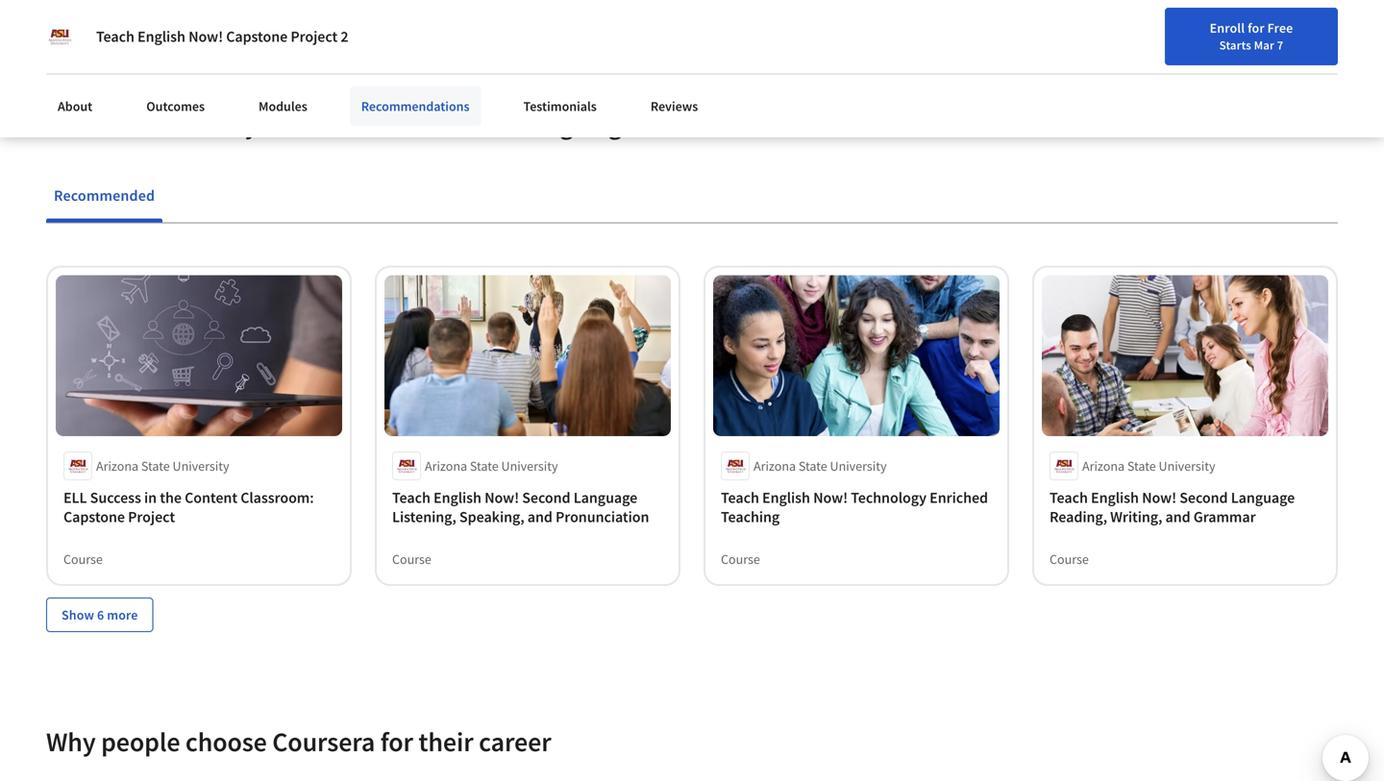 Task type: locate. For each thing, give the bounding box(es) containing it.
0 horizontal spatial for
[[380, 725, 413, 759]]

free right join
[[1347, 25, 1373, 42]]

recommended up recommended button
[[46, 107, 219, 141]]

1 state from the left
[[141, 457, 170, 475]]

for
[[1248, 19, 1265, 37], [1327, 25, 1345, 42], [380, 725, 413, 759]]

and inside teach english now! second language reading, writing, and grammar
[[1165, 507, 1191, 527]]

english inside teach english now! technology enriched teaching
[[762, 488, 810, 507]]

course down reading,
[[1050, 551, 1089, 568]]

more
[[107, 606, 138, 624]]

and inside teach english now! second language listening, speaking, and pronunciation
[[527, 507, 553, 527]]

second inside teach english now! second language reading, writing, and grammar
[[1180, 488, 1228, 507]]

teach
[[96, 27, 134, 46], [392, 488, 430, 507], [721, 488, 759, 507], [1050, 488, 1088, 507]]

1 horizontal spatial in
[[445, 107, 467, 141]]

course for ell success in the content classroom: capstone project
[[63, 551, 103, 568]]

2 university from the left
[[501, 457, 558, 475]]

university for reading,
[[1159, 457, 1215, 475]]

project left content at the bottom of page
[[128, 507, 175, 527]]

university for listening,
[[501, 457, 558, 475]]

reviews
[[651, 98, 698, 115]]

teach for teach english now! second language listening, speaking, and pronunciation
[[392, 488, 430, 507]]

log in
[[1248, 22, 1282, 39]]

arizona up success at bottom
[[96, 457, 138, 475]]

testimonials
[[523, 98, 597, 115]]

now! for 2
[[188, 27, 223, 46]]

for up "mar"
[[1248, 19, 1265, 37]]

0 horizontal spatial language
[[574, 488, 637, 507]]

0 horizontal spatial and
[[527, 507, 553, 527]]

modules
[[259, 98, 307, 115]]

2 arizona state university from the left
[[425, 457, 558, 475]]

success
[[90, 488, 141, 507]]

2
[[341, 27, 348, 46]]

for for join
[[1327, 25, 1345, 42]]

recommended inside recommended button
[[54, 186, 155, 205]]

0 horizontal spatial in
[[144, 488, 157, 507]]

free inside enroll for free starts mar 7
[[1267, 19, 1293, 37]]

language for pronunciation
[[574, 488, 637, 507]]

free
[[1267, 19, 1293, 37], [1347, 25, 1373, 42]]

teach english now! second language reading, writing, and grammar
[[1050, 488, 1295, 527]]

3 arizona from the left
[[754, 457, 796, 475]]

teach for teach english now! capstone project 2
[[96, 27, 134, 46]]

for inside enroll for free starts mar 7
[[1248, 19, 1265, 37]]

people
[[101, 725, 180, 759]]

1 horizontal spatial free
[[1347, 25, 1373, 42]]

2 horizontal spatial for
[[1327, 25, 1345, 42]]

ell success in the content classroom: capstone project link
[[63, 488, 334, 527]]

now! up the 'outcomes' link
[[188, 27, 223, 46]]

state up teach english now! technology enriched teaching
[[799, 457, 827, 475]]

english
[[137, 27, 185, 46], [579, 107, 663, 141], [433, 488, 481, 507], [762, 488, 810, 507], [1091, 488, 1139, 507]]

arizona up teaching
[[754, 457, 796, 475]]

state up "speaking,"
[[470, 457, 499, 475]]

free up 7
[[1267, 19, 1293, 37]]

log
[[1248, 22, 1269, 39]]

arizona for teach english now! second language listening, speaking, and pronunciation
[[425, 457, 467, 475]]

1 horizontal spatial language
[[1231, 488, 1295, 507]]

listening,
[[392, 507, 456, 527]]

second inside teach english now! second language listening, speaking, and pronunciation
[[522, 488, 570, 507]]

arizona state university for listening,
[[425, 457, 558, 475]]

3 course from the left
[[721, 551, 760, 568]]

course up show
[[63, 551, 103, 568]]

arizona state university
[[96, 457, 229, 475], [425, 457, 558, 475], [754, 457, 887, 475], [1082, 457, 1215, 475]]

arizona state university for classroom:
[[96, 457, 229, 475]]

show 6 more
[[62, 606, 138, 624]]

1 horizontal spatial and
[[1165, 507, 1191, 527]]

testimonials link
[[512, 87, 608, 126]]

0 vertical spatial in
[[445, 107, 467, 141]]

recommended
[[46, 107, 219, 141], [54, 186, 155, 205]]

arizona state university up the the
[[96, 457, 229, 475]]

0 vertical spatial recommended
[[46, 107, 219, 141]]

arizona state university for teaching
[[754, 457, 887, 475]]

arizona state university up teach english now! second language reading, writing, and grammar
[[1082, 457, 1215, 475]]

their
[[418, 725, 473, 759]]

4 state from the left
[[1127, 457, 1156, 475]]

language for grammar
[[1231, 488, 1295, 507]]

arizona for ell success in the content classroom: capstone project
[[96, 457, 138, 475]]

1 arizona state university from the left
[[96, 457, 229, 475]]

2 language from the left
[[1231, 488, 1295, 507]]

new
[[1164, 22, 1189, 39]]

university
[[173, 457, 229, 475], [501, 457, 558, 475], [830, 457, 887, 475], [1159, 457, 1215, 475]]

1 second from the left
[[522, 488, 570, 507]]

arizona up reading,
[[1082, 457, 1125, 475]]

2 arizona from the left
[[425, 457, 467, 475]]

career
[[1192, 22, 1229, 39]]

and
[[527, 507, 553, 527], [1165, 507, 1191, 527]]

in inside ell success in the content classroom: capstone project
[[144, 488, 157, 507]]

1 course from the left
[[63, 551, 103, 568]]

english inside teach english now! second language listening, speaking, and pronunciation
[[433, 488, 481, 507]]

1 horizontal spatial for
[[1248, 19, 1265, 37]]

state for reading,
[[1127, 457, 1156, 475]]

project
[[291, 27, 338, 46], [128, 507, 175, 527]]

arizona
[[96, 457, 138, 475], [425, 457, 467, 475], [754, 457, 796, 475], [1082, 457, 1125, 475]]

find your new career
[[1108, 22, 1229, 39]]

1 university from the left
[[173, 457, 229, 475]]

1 vertical spatial project
[[128, 507, 175, 527]]

now! left grammar
[[1142, 488, 1177, 507]]

university up teach english now! technology enriched teaching link
[[830, 457, 887, 475]]

arizona state university up teach english now! second language listening, speaking, and pronunciation
[[425, 457, 558, 475]]

language inside teach english now! second language listening, speaking, and pronunciation
[[574, 488, 637, 507]]

and right the writing,
[[1165, 507, 1191, 527]]

2 and from the left
[[1165, 507, 1191, 527]]

modules link
[[247, 87, 319, 126]]

capstone inside ell success in the content classroom: capstone project
[[63, 507, 125, 527]]

course
[[63, 551, 103, 568], [392, 551, 431, 568], [721, 551, 760, 568], [1050, 551, 1089, 568]]

capstone left the the
[[63, 507, 125, 527]]

capstone up modules link
[[226, 27, 288, 46]]

language inside teach english now! second language reading, writing, and grammar
[[1231, 488, 1295, 507]]

4 arizona state university from the left
[[1082, 457, 1215, 475]]

course for teach english now! second language reading, writing, and grammar
[[1050, 551, 1089, 568]]

1 language from the left
[[574, 488, 637, 507]]

in left learning
[[445, 107, 467, 141]]

teaching
[[721, 507, 780, 527]]

now! for reading,
[[1142, 488, 1177, 507]]

now! for listening,
[[484, 488, 519, 507]]

writing,
[[1110, 507, 1162, 527]]

0 vertical spatial capstone
[[226, 27, 288, 46]]

in
[[1271, 22, 1282, 39]]

log in link
[[1239, 19, 1292, 42]]

now! inside teach english now! second language listening, speaking, and pronunciation
[[484, 488, 519, 507]]

project inside ell success in the content classroom: capstone project
[[128, 507, 175, 527]]

2 second from the left
[[1180, 488, 1228, 507]]

1 vertical spatial recommended
[[54, 186, 155, 205]]

in
[[445, 107, 467, 141], [144, 488, 157, 507]]

0 horizontal spatial second
[[522, 488, 570, 507]]

english for teach english now! capstone project 2
[[137, 27, 185, 46]]

1 and from the left
[[527, 507, 553, 527]]

language
[[574, 488, 637, 507], [1231, 488, 1295, 507]]

4 university from the left
[[1159, 457, 1215, 475]]

now! right listening,
[[484, 488, 519, 507]]

3 state from the left
[[799, 457, 827, 475]]

and right "speaking,"
[[527, 507, 553, 527]]

in left the the
[[144, 488, 157, 507]]

starts
[[1219, 37, 1251, 53]]

now! left technology
[[813, 488, 848, 507]]

state
[[141, 457, 170, 475], [470, 457, 499, 475], [799, 457, 827, 475], [1127, 457, 1156, 475]]

university up teach english now! second language listening, speaking, and pronunciation link
[[501, 457, 558, 475]]

for left their
[[380, 725, 413, 759]]

course down listening,
[[392, 551, 431, 568]]

university up content at the bottom of page
[[173, 457, 229, 475]]

0 horizontal spatial project
[[128, 507, 175, 527]]

4 course from the left
[[1050, 551, 1089, 568]]

english for teach english now! second language reading, writing, and grammar
[[1091, 488, 1139, 507]]

coursera
[[272, 725, 375, 759]]

1 vertical spatial in
[[144, 488, 157, 507]]

show
[[62, 606, 94, 624]]

recommendations link
[[350, 87, 481, 126]]

now! for teaching
[[813, 488, 848, 507]]

collection element
[[35, 223, 1349, 663]]

project left 2
[[291, 27, 338, 46]]

0 horizontal spatial free
[[1267, 19, 1293, 37]]

recommendations
[[361, 98, 470, 115]]

3 university from the left
[[830, 457, 887, 475]]

university for teaching
[[830, 457, 887, 475]]

arizona state university up teach english now! technology enriched teaching
[[754, 457, 887, 475]]

1 horizontal spatial second
[[1180, 488, 1228, 507]]

your
[[1136, 22, 1161, 39]]

7
[[1277, 37, 1283, 53]]

3 arizona state university from the left
[[754, 457, 887, 475]]

teach inside teach english now! second language listening, speaking, and pronunciation
[[392, 488, 430, 507]]

4 arizona from the left
[[1082, 457, 1125, 475]]

0 vertical spatial project
[[291, 27, 338, 46]]

teach inside teach english now! second language reading, writing, and grammar
[[1050, 488, 1088, 507]]

now! inside teach english now! technology enriched teaching
[[813, 488, 848, 507]]

about link
[[46, 87, 104, 126]]

recommended button
[[46, 172, 163, 218]]

university up teach english now! second language reading, writing, and grammar link
[[1159, 457, 1215, 475]]

2 state from the left
[[470, 457, 499, 475]]

now! inside teach english now! second language reading, writing, and grammar
[[1142, 488, 1177, 507]]

ell success in the content classroom: capstone project
[[63, 488, 314, 527]]

mar
[[1254, 37, 1274, 53]]

find
[[1108, 22, 1133, 39]]

capstone
[[226, 27, 288, 46], [63, 507, 125, 527]]

for right join
[[1327, 25, 1345, 42]]

state up the the
[[141, 457, 170, 475]]

1 arizona from the left
[[96, 457, 138, 475]]

join for free link
[[1294, 15, 1378, 51]]

teach inside teach english now! technology enriched teaching
[[721, 488, 759, 507]]

teach english now! technology enriched teaching
[[721, 488, 988, 527]]

course down teaching
[[721, 551, 760, 568]]

state up the writing,
[[1127, 457, 1156, 475]]

enriched
[[930, 488, 988, 507]]

choose
[[185, 725, 267, 759]]

2 course from the left
[[392, 551, 431, 568]]

0 horizontal spatial capstone
[[63, 507, 125, 527]]

arizona up listening,
[[425, 457, 467, 475]]

learning
[[473, 107, 573, 141]]

second
[[522, 488, 570, 507], [1180, 488, 1228, 507]]

english inside teach english now! second language reading, writing, and grammar
[[1091, 488, 1139, 507]]

recommended down "about" link
[[54, 186, 155, 205]]

1 vertical spatial capstone
[[63, 507, 125, 527]]

outcomes link
[[135, 87, 216, 126]]

None search field
[[274, 12, 591, 50]]

now!
[[188, 27, 223, 46], [484, 488, 519, 507], [813, 488, 848, 507], [1142, 488, 1177, 507]]



Task type: describe. For each thing, give the bounding box(es) containing it.
pronunciation
[[556, 507, 649, 527]]

recommended for recommended
[[54, 186, 155, 205]]

teach for teach english now! technology enriched teaching
[[721, 488, 759, 507]]

for for enroll
[[1248, 19, 1265, 37]]

and for speaking,
[[527, 507, 553, 527]]

career
[[479, 725, 551, 759]]

why
[[46, 725, 96, 759]]

state for classroom:
[[141, 457, 170, 475]]

and for writing,
[[1165, 507, 1191, 527]]

recommended for recommended if you're interested in learning english
[[46, 107, 219, 141]]

recommended if you're interested in learning english
[[46, 107, 663, 141]]

coursera image
[[23, 16, 145, 46]]

english for teach english now! technology enriched teaching
[[762, 488, 810, 507]]

arizona for teach english now! second language reading, writing, and grammar
[[1082, 457, 1125, 475]]

join
[[1299, 25, 1325, 42]]

6
[[97, 606, 104, 624]]

if
[[224, 107, 240, 141]]

enroll for free starts mar 7
[[1210, 19, 1293, 53]]

arizona for teach english now! technology enriched teaching
[[754, 457, 796, 475]]

classroom:
[[240, 488, 314, 507]]

why people choose coursera for their career
[[46, 725, 551, 759]]

english for teach english now! second language listening, speaking, and pronunciation
[[433, 488, 481, 507]]

teach english now! capstone project 2
[[96, 27, 348, 46]]

free for enroll for free starts mar 7
[[1267, 19, 1293, 37]]

outcomes
[[146, 98, 205, 115]]

reading,
[[1050, 507, 1107, 527]]

1 horizontal spatial project
[[291, 27, 338, 46]]

speaking,
[[459, 507, 524, 527]]

course for teach english now! technology enriched teaching
[[721, 551, 760, 568]]

state for listening,
[[470, 457, 499, 475]]

state for teaching
[[799, 457, 827, 475]]

find your new career link
[[1099, 19, 1239, 43]]

grammar
[[1194, 507, 1256, 527]]

university for classroom:
[[173, 457, 229, 475]]

course for teach english now! second language listening, speaking, and pronunciation
[[392, 551, 431, 568]]

technology
[[851, 488, 927, 507]]

teach for teach english now! second language reading, writing, and grammar
[[1050, 488, 1088, 507]]

teach english now! second language listening, speaking, and pronunciation
[[392, 488, 649, 527]]

enroll
[[1210, 19, 1245, 37]]

interested
[[323, 107, 440, 141]]

content
[[185, 488, 237, 507]]

1 horizontal spatial capstone
[[226, 27, 288, 46]]

teach english now! second language listening, speaking, and pronunciation link
[[392, 488, 663, 527]]

the
[[160, 488, 182, 507]]

arizona state university for reading,
[[1082, 457, 1215, 475]]

about
[[58, 98, 92, 115]]

join for free
[[1299, 25, 1373, 42]]

arizona state university image
[[46, 23, 73, 50]]

show 6 more button
[[46, 598, 153, 632]]

free for join for free
[[1347, 25, 1373, 42]]

teach english now! second language reading, writing, and grammar link
[[1050, 488, 1321, 527]]

ell
[[63, 488, 87, 507]]

teach english now! technology enriched teaching link
[[721, 488, 992, 527]]

you're
[[245, 107, 318, 141]]

second for grammar
[[1180, 488, 1228, 507]]

second for pronunciation
[[522, 488, 570, 507]]

reviews link
[[639, 87, 710, 126]]



Task type: vqa. For each thing, say whether or not it's contained in the screenshot.
Teach English Now! Technology Enriched Teaching
yes



